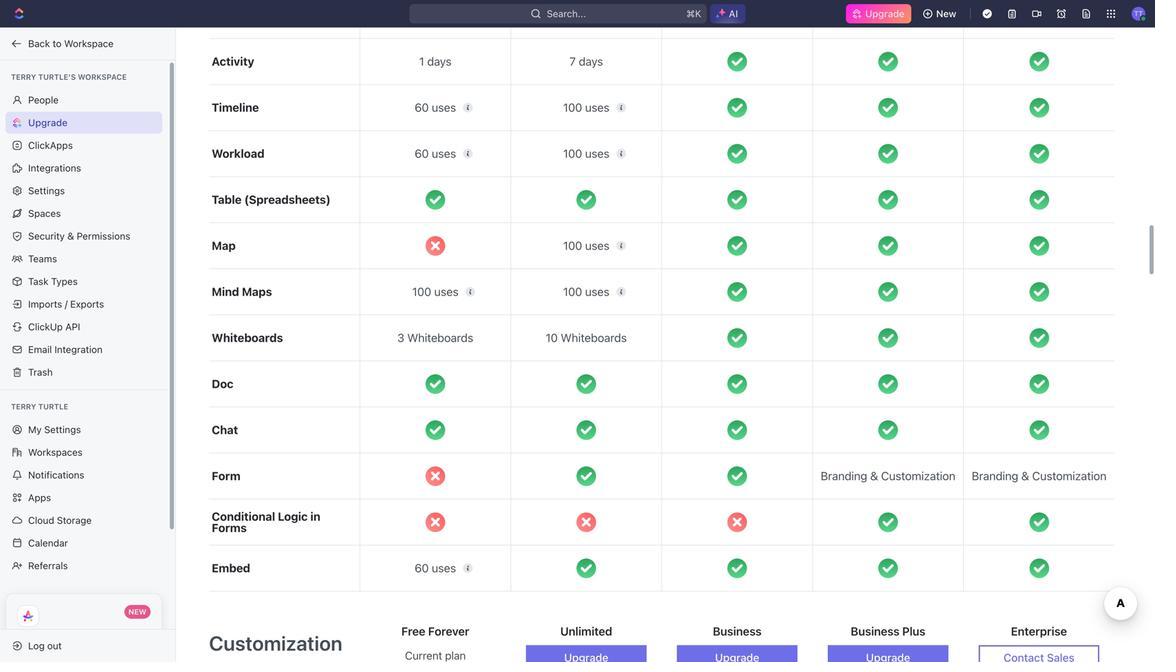 Task type: locate. For each thing, give the bounding box(es) containing it.
terry turtle's workspace
[[11, 73, 127, 82]]

whiteboards right 3
[[407, 331, 474, 345]]

1 vertical spatial new
[[128, 608, 147, 617]]

security & permissions
[[28, 230, 130, 242]]

2 vertical spatial 60
[[415, 562, 429, 575]]

turtle
[[38, 402, 68, 411]]

1 horizontal spatial business
[[851, 625, 900, 638]]

2 days from the left
[[579, 55, 603, 68]]

settings
[[28, 185, 65, 196], [44, 424, 81, 435]]

terry up my
[[11, 402, 36, 411]]

upgrade link up the clickapps link
[[6, 112, 162, 134]]

exports
[[70, 299, 104, 310]]

branding
[[821, 470, 868, 483], [972, 470, 1019, 483]]

upgrade
[[866, 8, 905, 19], [28, 117, 68, 128]]

100 for timeline
[[563, 101, 582, 114]]

new inside button
[[937, 8, 957, 19]]

1 horizontal spatial new
[[937, 8, 957, 19]]

1 vertical spatial 60
[[415, 147, 429, 160]]

3 60 from the top
[[415, 562, 429, 575]]

upgrade link left new button
[[846, 4, 912, 23]]

0 vertical spatial workspace
[[64, 38, 114, 49]]

days
[[427, 55, 452, 68], [579, 55, 603, 68]]

1 vertical spatial terry
[[11, 402, 36, 411]]

timeline
[[212, 101, 259, 114]]

logic
[[278, 510, 308, 523]]

notifications
[[28, 469, 84, 481]]

upgrade left new button
[[866, 8, 905, 19]]

1 60 from the top
[[415, 101, 429, 114]]

conditional logic in forms
[[212, 510, 321, 535]]

unlimited
[[560, 625, 613, 638]]

3
[[398, 331, 404, 345]]

workspace up people link
[[78, 73, 127, 82]]

security
[[28, 230, 65, 242]]

ai
[[729, 8, 738, 19]]

calendar link
[[6, 532, 162, 554]]

2 horizontal spatial &
[[1022, 470, 1030, 483]]

to
[[53, 38, 62, 49]]

whiteboards
[[407, 331, 474, 345], [561, 331, 627, 345], [212, 331, 283, 345]]

&
[[67, 230, 74, 242], [871, 470, 879, 483], [1022, 470, 1030, 483]]

2 whiteboards from the left
[[561, 331, 627, 345]]

⌘k
[[687, 8, 702, 19]]

1 vertical spatial upgrade
[[28, 117, 68, 128]]

1 horizontal spatial customization
[[881, 470, 956, 483]]

settings up the workspaces
[[44, 424, 81, 435]]

0 vertical spatial upgrade
[[866, 8, 905, 19]]

check image
[[1030, 52, 1049, 71], [1030, 98, 1049, 118], [728, 144, 747, 164], [1030, 144, 1049, 164], [426, 190, 445, 210], [577, 190, 596, 210], [728, 190, 747, 210], [1030, 190, 1049, 210], [1030, 282, 1049, 302], [1030, 328, 1049, 348], [728, 374, 747, 394], [879, 374, 898, 394], [577, 420, 596, 440], [728, 420, 747, 440], [577, 467, 596, 486], [1030, 513, 1049, 532], [879, 559, 898, 578], [1030, 559, 1049, 578]]

uses
[[432, 101, 456, 114], [585, 101, 610, 114], [432, 147, 456, 160], [585, 147, 610, 160], [585, 239, 610, 252], [434, 285, 459, 299], [585, 285, 610, 299], [432, 562, 456, 575]]

business
[[713, 625, 762, 638], [851, 625, 900, 638]]

100 for mind maps
[[563, 285, 582, 299]]

0 horizontal spatial branding & customization
[[821, 470, 956, 483]]

0 horizontal spatial days
[[427, 55, 452, 68]]

upgrade link
[[846, 4, 912, 23], [6, 112, 162, 134]]

terry turtle
[[11, 402, 68, 411]]

1 whiteboards from the left
[[407, 331, 474, 345]]

1 horizontal spatial branding & customization
[[972, 470, 1107, 483]]

days right 7
[[579, 55, 603, 68]]

1 horizontal spatial &
[[871, 470, 879, 483]]

days right 1
[[427, 55, 452, 68]]

1 terry from the top
[[11, 73, 36, 82]]

workspace
[[64, 38, 114, 49], [78, 73, 127, 82]]

0 vertical spatial terry
[[11, 73, 36, 82]]

1 horizontal spatial branding
[[972, 470, 1019, 483]]

whiteboards right 10
[[561, 331, 627, 345]]

1 branding from the left
[[821, 470, 868, 483]]

2 branding from the left
[[972, 470, 1019, 483]]

2 horizontal spatial whiteboards
[[561, 331, 627, 345]]

1 vertical spatial settings
[[44, 424, 81, 435]]

0 horizontal spatial business
[[713, 625, 762, 638]]

spaces link
[[6, 203, 162, 225]]

2 60 from the top
[[415, 147, 429, 160]]

1 days from the left
[[427, 55, 452, 68]]

clickup api link
[[6, 316, 162, 338]]

2 business from the left
[[851, 625, 900, 638]]

0 vertical spatial new
[[937, 8, 957, 19]]

1 horizontal spatial days
[[579, 55, 603, 68]]

10 whiteboards
[[546, 331, 627, 345]]

100 uses for workload
[[563, 147, 610, 160]]

1 horizontal spatial whiteboards
[[407, 331, 474, 345]]

2 60 uses from the top
[[415, 147, 456, 160]]

customization
[[881, 470, 956, 483], [1033, 470, 1107, 483], [209, 631, 343, 655]]

check image
[[728, 52, 747, 71], [879, 52, 898, 71], [728, 98, 747, 118], [879, 98, 898, 118], [879, 144, 898, 164], [879, 190, 898, 210], [728, 236, 747, 256], [879, 236, 898, 256], [1030, 236, 1049, 256], [728, 282, 747, 302], [879, 282, 898, 302], [728, 328, 747, 348], [879, 328, 898, 348], [426, 374, 445, 394], [577, 374, 596, 394], [1030, 374, 1049, 394], [426, 420, 445, 440], [879, 420, 898, 440], [1030, 420, 1049, 440], [728, 467, 747, 486], [879, 513, 898, 532], [577, 559, 596, 578], [728, 559, 747, 578]]

workspace right to on the left
[[64, 38, 114, 49]]

task types link
[[6, 271, 162, 293]]

100 uses
[[563, 101, 610, 114], [563, 147, 610, 160], [563, 239, 610, 252], [412, 285, 459, 299], [563, 285, 610, 299]]

0 vertical spatial 60 uses
[[415, 101, 456, 114]]

clickup
[[28, 321, 63, 333]]

calendar
[[28, 538, 68, 549]]

apps
[[28, 492, 51, 503]]

activity
[[212, 55, 254, 68]]

imports / exports
[[28, 299, 104, 310]]

0 horizontal spatial new
[[128, 608, 147, 617]]

turtle's
[[38, 73, 76, 82]]

1 vertical spatial upgrade link
[[6, 112, 162, 134]]

1 60 uses from the top
[[415, 101, 456, 114]]

settings up spaces
[[28, 185, 65, 196]]

teams link
[[6, 248, 162, 270]]

100
[[563, 101, 582, 114], [563, 147, 582, 160], [563, 239, 582, 252], [412, 285, 431, 299], [563, 285, 582, 299]]

1 business from the left
[[713, 625, 762, 638]]

upgrade up clickapps
[[28, 117, 68, 128]]

7
[[570, 55, 576, 68]]

workspaces
[[28, 447, 83, 458]]

100 for workload
[[563, 147, 582, 160]]

close image
[[426, 236, 445, 256], [426, 513, 445, 532], [577, 513, 596, 532], [728, 513, 747, 532]]

branding & customization
[[821, 470, 956, 483], [972, 470, 1107, 483]]

3 60 uses from the top
[[415, 562, 456, 575]]

imports / exports link
[[6, 293, 162, 315]]

2 vertical spatial 60 uses
[[415, 562, 456, 575]]

60
[[415, 101, 429, 114], [415, 147, 429, 160], [415, 562, 429, 575]]

2 terry from the top
[[11, 402, 36, 411]]

new
[[937, 8, 957, 19], [128, 608, 147, 617]]

0 horizontal spatial whiteboards
[[212, 331, 283, 345]]

terry up people
[[11, 73, 36, 82]]

0 horizontal spatial upgrade link
[[6, 112, 162, 134]]

tt button
[[1128, 3, 1150, 25]]

0 vertical spatial upgrade link
[[846, 4, 912, 23]]

1 vertical spatial workspace
[[78, 73, 127, 82]]

1 vertical spatial 60 uses
[[415, 147, 456, 160]]

whiteboards down mind maps
[[212, 331, 283, 345]]

business for business
[[713, 625, 762, 638]]

1 horizontal spatial upgrade
[[866, 8, 905, 19]]

referrals link
[[6, 555, 162, 577]]

0 horizontal spatial branding
[[821, 470, 868, 483]]

mind
[[212, 285, 239, 299]]

workspace inside "button"
[[64, 38, 114, 49]]

mind maps
[[212, 285, 272, 299]]

settings link
[[6, 180, 162, 202]]

0 vertical spatial 60
[[415, 101, 429, 114]]

3 whiteboards
[[398, 331, 474, 345]]

ai button
[[711, 4, 746, 23]]

days for 7 days
[[579, 55, 603, 68]]

integrations
[[28, 162, 81, 174]]



Task type: vqa. For each thing, say whether or not it's contained in the screenshot.


Task type: describe. For each thing, give the bounding box(es) containing it.
back to workspace button
[[6, 33, 163, 55]]

10
[[546, 331, 558, 345]]

free
[[402, 625, 426, 638]]

0 horizontal spatial upgrade
[[28, 117, 68, 128]]

search...
[[547, 8, 586, 19]]

100 for map
[[563, 239, 582, 252]]

whiteboards for 3 whiteboards
[[407, 331, 474, 345]]

my settings
[[28, 424, 81, 435]]

new button
[[917, 3, 965, 25]]

3 whiteboards from the left
[[212, 331, 283, 345]]

60 uses for embed
[[415, 562, 456, 575]]

forms
[[212, 521, 247, 535]]

terry for my settings
[[11, 402, 36, 411]]

email
[[28, 344, 52, 355]]

clickapps
[[28, 140, 73, 151]]

types
[[51, 276, 78, 287]]

60 uses for timeline
[[415, 101, 456, 114]]

terry for people
[[11, 73, 36, 82]]

0 horizontal spatial &
[[67, 230, 74, 242]]

chat
[[212, 423, 238, 437]]

table
[[212, 193, 242, 206]]

/
[[65, 299, 68, 310]]

task types
[[28, 276, 78, 287]]

apps link
[[6, 487, 162, 509]]

log out
[[28, 640, 62, 652]]

task
[[28, 276, 48, 287]]

teams
[[28, 253, 57, 264]]

1 days
[[419, 55, 452, 68]]

spaces
[[28, 208, 61, 219]]

cloud storage link
[[6, 510, 162, 532]]

workspace for back to workspace
[[64, 38, 114, 49]]

business plus
[[851, 625, 926, 638]]

60 for embed
[[415, 562, 429, 575]]

maps
[[242, 285, 272, 299]]

100 uses for timeline
[[563, 101, 610, 114]]

0 horizontal spatial customization
[[209, 631, 343, 655]]

60 uses for workload
[[415, 147, 456, 160]]

workspace for terry turtle's workspace
[[78, 73, 127, 82]]

embed
[[212, 562, 250, 575]]

form
[[212, 470, 241, 483]]

2 horizontal spatial customization
[[1033, 470, 1107, 483]]

permissions
[[77, 230, 130, 242]]

back to workspace
[[28, 38, 114, 49]]

trash link
[[6, 361, 162, 383]]

workload
[[212, 147, 265, 160]]

clickapps link
[[6, 134, 162, 156]]

business for business plus
[[851, 625, 900, 638]]

tt
[[1135, 9, 1143, 17]]

security & permissions link
[[6, 225, 162, 247]]

100 uses for map
[[563, 239, 610, 252]]

cloud storage
[[28, 515, 92, 526]]

enterprise
[[1011, 625, 1067, 638]]

log out button
[[6, 635, 164, 657]]

people
[[28, 94, 59, 106]]

2 branding & customization from the left
[[972, 470, 1107, 483]]

table (spreadsheets)
[[212, 193, 331, 206]]

back
[[28, 38, 50, 49]]

in
[[311, 510, 321, 523]]

conditional
[[212, 510, 275, 523]]

whiteboards for 10 whiteboards
[[561, 331, 627, 345]]

my
[[28, 424, 42, 435]]

out
[[47, 640, 62, 652]]

days for 1 days
[[427, 55, 452, 68]]

doc
[[212, 377, 234, 391]]

imports
[[28, 299, 62, 310]]

7 days
[[570, 55, 603, 68]]

email integration link
[[6, 339, 162, 361]]

1 horizontal spatial upgrade link
[[846, 4, 912, 23]]

free forever
[[402, 625, 470, 638]]

100 uses for mind maps
[[563, 285, 610, 299]]

log
[[28, 640, 45, 652]]

forever
[[428, 625, 470, 638]]

0 vertical spatial settings
[[28, 185, 65, 196]]

clickup api
[[28, 321, 80, 333]]

1
[[419, 55, 424, 68]]

integration
[[55, 344, 103, 355]]

close image
[[426, 467, 445, 486]]

workspaces link
[[6, 442, 162, 464]]

60 for workload
[[415, 147, 429, 160]]

1 branding & customization from the left
[[821, 470, 956, 483]]

60 for timeline
[[415, 101, 429, 114]]

plus
[[903, 625, 926, 638]]

trash
[[28, 367, 53, 378]]

api
[[65, 321, 80, 333]]

email integration
[[28, 344, 103, 355]]

storage
[[57, 515, 92, 526]]

cloud
[[28, 515, 54, 526]]

map
[[212, 239, 236, 253]]

(spreadsheets)
[[244, 193, 331, 206]]

people link
[[6, 89, 162, 111]]

my settings link
[[6, 419, 162, 441]]

integrations link
[[6, 157, 162, 179]]

notifications link
[[6, 464, 162, 486]]



